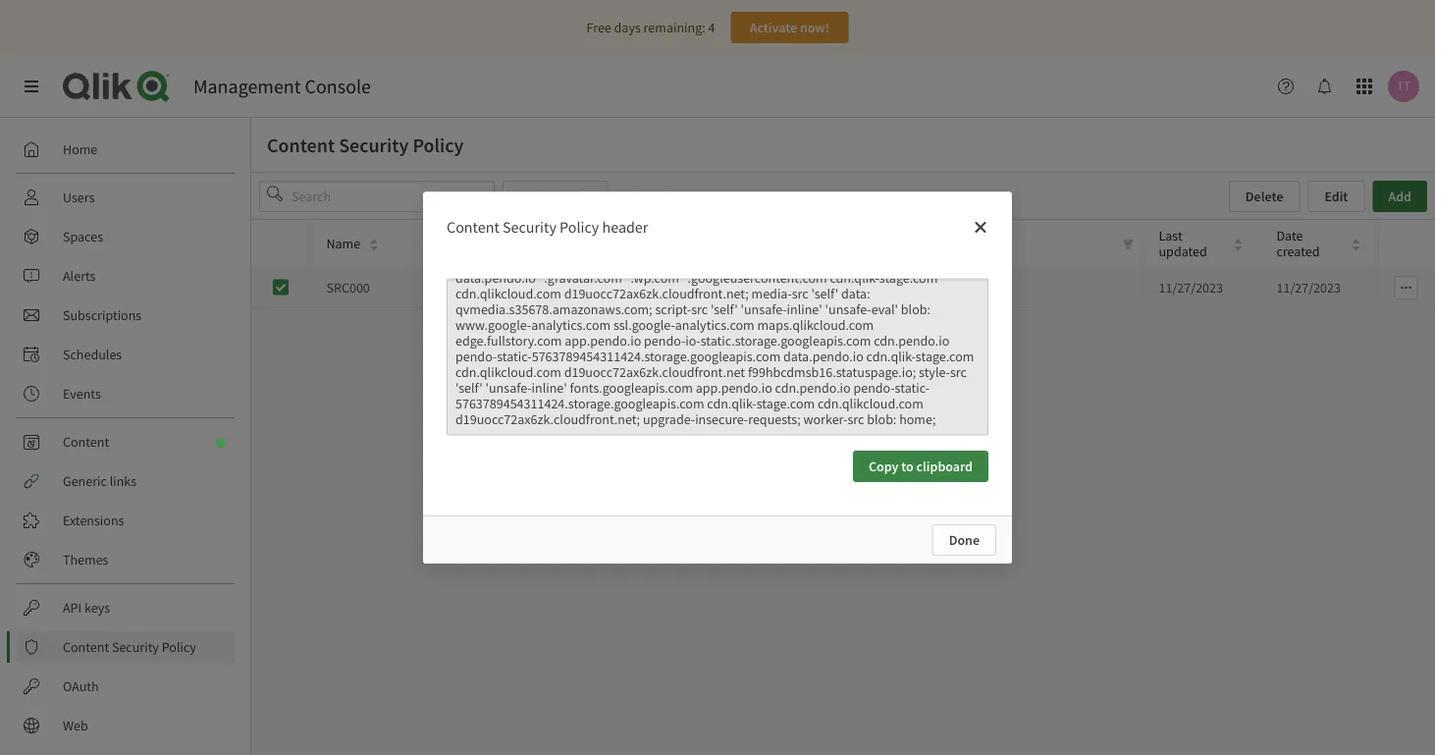 Task type: locate. For each thing, give the bounding box(es) containing it.
view header
[[520, 188, 592, 205]]

2 horizontal spatial icon: caret-down element
[[1352, 243, 1362, 254]]

11/27/2023
[[1159, 279, 1224, 297], [1277, 279, 1342, 297]]

0 horizontal spatial header
[[551, 188, 592, 205]]

2 icon: caret-up image from the left
[[1234, 236, 1244, 247]]

icon: caret-down image for name
[[369, 243, 380, 254]]

activate now! link
[[731, 12, 849, 43]]

security inside content security policy header dialog
[[503, 217, 557, 237]]

icon: caret-up image
[[369, 236, 380, 247], [1234, 236, 1244, 247], [1352, 236, 1362, 247]]

11/27/2023 down updated
[[1159, 279, 1224, 297]]

themes
[[63, 551, 109, 569]]

extensions
[[63, 512, 124, 529]]

header right view
[[551, 188, 592, 205]]

generic
[[63, 472, 107, 490]]

edit
[[1325, 188, 1349, 205]]

icon: caret-down element for last updated
[[1234, 243, 1244, 254]]

2 horizontal spatial policy
[[560, 217, 599, 237]]

0 vertical spatial content security policy
[[267, 133, 464, 158]]

icon: caret-up element left date
[[1234, 236, 1244, 247]]

0 horizontal spatial 11/27/2023
[[1159, 279, 1224, 297]]

1 vertical spatial security
[[503, 217, 557, 237]]

new connector image
[[216, 438, 226, 448]]

content
[[267, 133, 335, 158], [447, 217, 500, 237], [63, 433, 109, 451], [63, 638, 109, 656]]

view
[[520, 188, 548, 205]]

1 horizontal spatial icon: caret-down element
[[1234, 243, 1244, 254]]

0 horizontal spatial icon: caret-up element
[[369, 236, 380, 247]]

content inside dialog
[[447, 217, 500, 237]]

home link
[[16, 134, 236, 165]]

oauth link
[[16, 671, 236, 702]]

icon: caret-up element
[[369, 236, 380, 247], [1234, 236, 1244, 247], [1352, 236, 1362, 247]]

3 icon: caret-up element from the left
[[1352, 236, 1362, 247]]

2 11/27/2023 from the left
[[1277, 279, 1342, 297]]

events
[[63, 385, 101, 403]]

1 horizontal spatial icon: caret-down image
[[1234, 243, 1244, 254]]

0 vertical spatial header
[[551, 188, 592, 205]]

content link
[[16, 426, 236, 458]]

header inside button
[[551, 188, 592, 205]]

icon: caret-up element down edit button
[[1352, 236, 1362, 247]]

icon: filter element
[[1115, 220, 1143, 267]]

spaces link
[[16, 221, 236, 252]]

2 horizontal spatial security
[[503, 217, 557, 237]]

content security policy link
[[16, 632, 236, 663]]

copy
[[869, 457, 899, 475]]

4
[[709, 19, 715, 36]]

subscriptions link
[[16, 300, 236, 331]]

keys
[[84, 599, 110, 617]]

icon: caret-down element down edit button
[[1352, 243, 1362, 254]]

activate
[[750, 19, 798, 36]]

2 icon: caret-up element from the left
[[1234, 236, 1244, 247]]

themes link
[[16, 544, 236, 576]]

events link
[[16, 378, 236, 410]]

remaining:
[[644, 19, 706, 36]]

spaces
[[63, 228, 103, 246]]

1 vertical spatial policy
[[560, 217, 599, 237]]

1 vertical spatial header
[[603, 217, 649, 237]]

0 horizontal spatial icon: caret-up image
[[369, 236, 380, 247]]

action
[[860, 280, 891, 295]]

icon: caret-down element right "name"
[[369, 243, 380, 254]]

last updated
[[1159, 227, 1208, 260]]

done button
[[933, 524, 997, 556]]

0 horizontal spatial icon: caret-down element
[[369, 243, 380, 254]]

schedules link
[[16, 339, 236, 370]]

1 icon: caret-up image from the left
[[369, 236, 380, 247]]

header inside dialog
[[603, 217, 649, 237]]

11/27/2023 down created
[[1277, 279, 1342, 297]]

1 vertical spatial content security policy
[[63, 638, 196, 656]]

icon: caret-down element left date
[[1234, 243, 1244, 254]]

1 horizontal spatial icon: caret-up element
[[1234, 236, 1244, 247]]

icon: caret-down image down edit button
[[1352, 243, 1362, 254]]

0 horizontal spatial content security policy
[[63, 638, 196, 656]]

users
[[63, 189, 95, 206]]

security
[[339, 133, 409, 158], [503, 217, 557, 237], [112, 638, 159, 656]]

icon: caret-up image down edit button
[[1352, 236, 1362, 247]]

date
[[1277, 227, 1304, 245]]

worker-src
[[914, 280, 966, 295]]

1 icon: caret-down element from the left
[[369, 243, 380, 254]]

icon: caret-up image right "name"
[[369, 236, 380, 247]]

1 horizontal spatial security
[[339, 133, 409, 158]]

2 icon: caret-down element from the left
[[1234, 243, 1244, 254]]

form-
[[833, 280, 860, 295]]

schedules
[[63, 346, 122, 363]]

1 icon: caret-up element from the left
[[369, 236, 380, 247]]

icon: caret-down element
[[369, 243, 380, 254], [1234, 243, 1244, 254], [1352, 243, 1362, 254]]

2 vertical spatial security
[[112, 638, 159, 656]]

security down the "api keys" link
[[112, 638, 159, 656]]

extensions link
[[16, 505, 236, 536]]

2 vertical spatial policy
[[162, 638, 196, 656]]

2 horizontal spatial icon: caret-up image
[[1352, 236, 1362, 247]]

content security policy up the 'search' text field
[[267, 133, 464, 158]]

users link
[[16, 182, 236, 213]]

content security policy header
[[447, 217, 649, 237]]

last
[[1159, 227, 1183, 245]]

web
[[63, 717, 88, 735]]

icon: caret-up element right "name"
[[369, 236, 380, 247]]

icon: caret-down element for date created
[[1352, 243, 1362, 254]]

icon: caret-up image for name
[[369, 236, 380, 247]]

now!
[[800, 19, 830, 36]]

api
[[63, 599, 82, 617]]

0 horizontal spatial icon: caret-down image
[[369, 243, 380, 254]]

2 horizontal spatial icon: caret-down image
[[1352, 243, 1362, 254]]

web link
[[16, 710, 236, 742]]

content security policy inside the "navigation pane" 'element'
[[63, 638, 196, 656]]

3 icon: caret-down image from the left
[[1352, 243, 1362, 254]]

icon: caret-down image
[[369, 243, 380, 254], [1234, 243, 1244, 254], [1352, 243, 1362, 254]]

1 horizontal spatial icon: caret-up image
[[1234, 236, 1244, 247]]

content security policy down the "api keys" link
[[63, 638, 196, 656]]

add
[[1389, 188, 1412, 205]]

generic links
[[63, 472, 137, 490]]

2 icon: caret-down image from the left
[[1234, 243, 1244, 254]]

policy
[[413, 133, 464, 158], [560, 217, 599, 237], [162, 638, 196, 656]]

1 icon: caret-down image from the left
[[369, 243, 380, 254]]

0 horizontal spatial policy
[[162, 638, 196, 656]]

1 horizontal spatial policy
[[413, 133, 464, 158]]

icon: caret-down image left date
[[1234, 243, 1244, 254]]

3 icon: caret-up image from the left
[[1352, 236, 1362, 247]]

selected: 1
[[622, 188, 685, 205]]

policy up oauth link
[[162, 638, 196, 656]]

icon: caret-down image right "name"
[[369, 243, 380, 254]]

1 horizontal spatial header
[[603, 217, 649, 237]]

1 11/27/2023 from the left
[[1159, 279, 1224, 297]]

security inside content security policy link
[[112, 638, 159, 656]]

2 horizontal spatial icon: caret-up element
[[1352, 236, 1362, 247]]

content security policy
[[267, 133, 464, 158], [63, 638, 196, 656]]

policy down view header button
[[560, 217, 599, 237]]

generic links link
[[16, 466, 236, 497]]

security down view
[[503, 217, 557, 237]]

security up the 'search' text field
[[339, 133, 409, 158]]

1
[[678, 188, 685, 205]]

3 icon: caret-down element from the left
[[1352, 243, 1362, 254]]

1 horizontal spatial 11/27/2023
[[1277, 279, 1342, 297]]

header down 'selected:'
[[603, 217, 649, 237]]

0 horizontal spatial security
[[112, 638, 159, 656]]

policy up the 'search' text field
[[413, 133, 464, 158]]

navigation pane element
[[0, 126, 250, 755]]

icon: caret-up image left date
[[1234, 236, 1244, 247]]

header
[[551, 188, 592, 205], [603, 217, 649, 237]]



Task type: describe. For each thing, give the bounding box(es) containing it.
close sidebar menu image
[[24, 79, 39, 94]]

policy inside the "navigation pane" 'element'
[[162, 638, 196, 656]]

origin
[[574, 235, 609, 252]]

icon: caret-up image for date created
[[1352, 236, 1362, 247]]

clipboard
[[917, 457, 973, 475]]

created
[[1277, 243, 1321, 260]]

content security policy header dialog
[[423, 192, 1013, 564]]

api keys
[[63, 599, 110, 617]]

date created
[[1277, 227, 1321, 260]]

copy to clipboard button
[[853, 451, 989, 482]]

Search text field
[[259, 181, 495, 212]]

management console element
[[193, 74, 371, 99]]

0 vertical spatial policy
[[413, 133, 464, 158]]

home
[[574, 279, 607, 297]]

icon: caret-down element for name
[[369, 243, 380, 254]]

icon: caret-up image for last updated
[[1234, 236, 1244, 247]]

home
[[63, 140, 98, 158]]

worker-
[[914, 280, 952, 295]]

form-action
[[833, 280, 891, 295]]

api keys link
[[16, 592, 236, 624]]

name
[[327, 235, 361, 252]]

icon: caret-up element for last updated
[[1234, 236, 1244, 247]]

icon: caret-up element for name
[[369, 236, 380, 247]]

icon: caret-down image for last updated
[[1234, 243, 1244, 254]]

oauth
[[63, 678, 99, 695]]

links
[[110, 472, 137, 490]]

alerts
[[63, 267, 96, 285]]

policy inside dialog
[[560, 217, 599, 237]]

free
[[587, 19, 612, 36]]

icon: caret-up element for date created
[[1352, 236, 1362, 247]]

copy to clipboard
[[869, 457, 973, 475]]

activate now!
[[750, 19, 830, 36]]

selected:
[[622, 188, 675, 205]]

updated
[[1159, 243, 1208, 260]]

add button
[[1374, 181, 1428, 212]]

console
[[305, 74, 371, 99]]

1 horizontal spatial content security policy
[[267, 133, 464, 158]]

to
[[902, 457, 914, 475]]

0 vertical spatial security
[[339, 133, 409, 158]]

management
[[193, 74, 301, 99]]

alerts link
[[16, 260, 236, 292]]

edit button
[[1309, 181, 1366, 212]]

subscriptions
[[63, 306, 142, 324]]

src000
[[327, 279, 370, 297]]

src
[[952, 280, 966, 295]]

free days remaining: 4
[[587, 19, 715, 36]]

done
[[949, 531, 980, 549]]

icon: filter image
[[1123, 239, 1135, 250]]

days
[[614, 19, 641, 36]]

management console
[[193, 74, 371, 99]]

view header button
[[503, 181, 609, 212]]

delete
[[1246, 188, 1284, 205]]

delete button
[[1230, 181, 1301, 212]]

icon: caret-down image for date created
[[1352, 243, 1362, 254]]



Task type: vqa. For each thing, say whether or not it's contained in the screenshot.
the can
no



